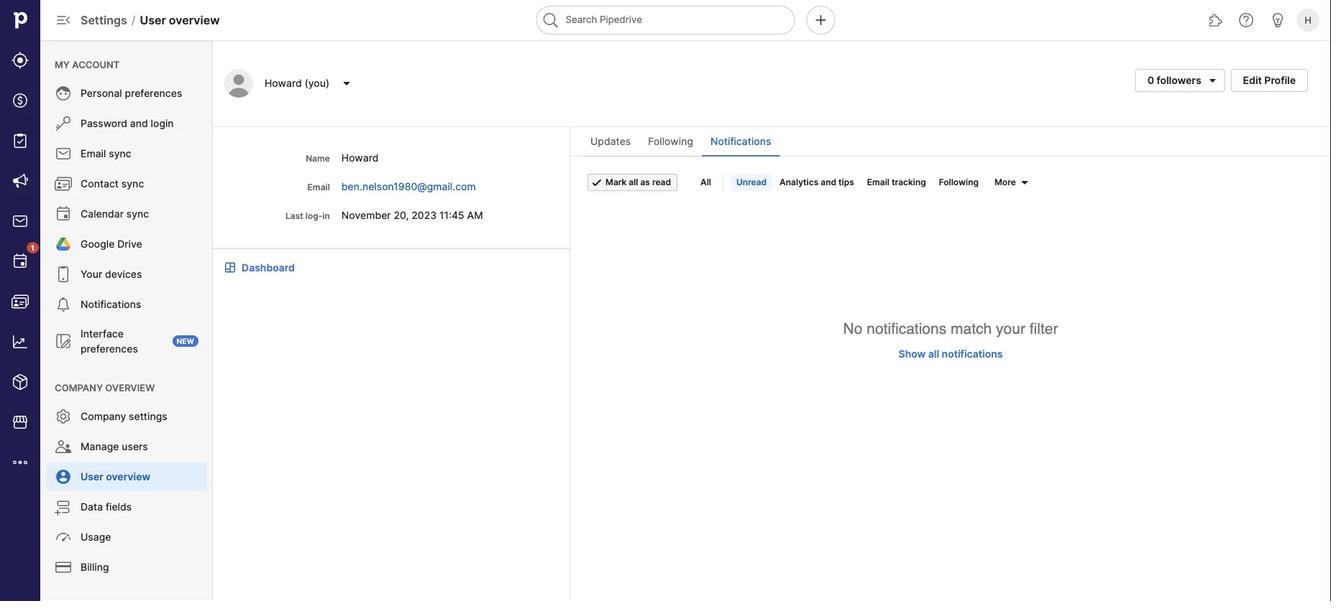 Task type: describe. For each thing, give the bounding box(es) containing it.
following inside button
[[939, 177, 979, 188]]

quick add image
[[812, 12, 830, 29]]

user overview link
[[46, 463, 207, 492]]

email for email sync
[[81, 148, 106, 160]]

menu toggle image
[[55, 12, 72, 29]]

november
[[341, 209, 391, 222]]

1 link
[[4, 242, 39, 278]]

20,
[[394, 209, 409, 222]]

h
[[1305, 14, 1312, 26]]

your devices link
[[46, 260, 207, 289]]

color undefined image inside billing link
[[55, 560, 72, 577]]

analytics and tips
[[780, 177, 854, 188]]

all for notifications
[[928, 348, 939, 360]]

read
[[652, 177, 671, 188]]

color undefined image for data
[[55, 499, 72, 516]]

0 followers
[[1148, 74, 1202, 87]]

size s image
[[1019, 177, 1030, 188]]

sales inbox image
[[12, 213, 29, 230]]

calendar
[[81, 208, 124, 220]]

color undefined image for company
[[55, 409, 72, 426]]

my
[[55, 59, 70, 70]]

(you)
[[305, 77, 329, 90]]

company settings link
[[46, 403, 207, 432]]

interface preferences
[[81, 328, 138, 355]]

ben.nelson1980@gmail.com link
[[341, 181, 479, 193]]

ben.nelson1980@gmail.com
[[341, 181, 476, 193]]

show
[[899, 348, 926, 360]]

company for company overview
[[55, 383, 103, 394]]

overview for user overview
[[106, 471, 150, 484]]

contact
[[81, 178, 119, 190]]

name
[[306, 154, 330, 164]]

sales assistant image
[[1269, 12, 1287, 29]]

google drive
[[81, 238, 142, 251]]

color undefined image for user
[[55, 469, 72, 486]]

personal preferences
[[81, 87, 182, 100]]

contacts image
[[12, 293, 29, 311]]

Search Pipedrive field
[[536, 6, 795, 35]]

notifications link
[[46, 291, 207, 319]]

last
[[286, 211, 303, 222]]

edit
[[1243, 74, 1262, 87]]

followers
[[1157, 74, 1202, 87]]

mark all as read button
[[588, 174, 678, 191]]

your
[[81, 269, 102, 281]]

1 horizontal spatial email
[[308, 182, 330, 193]]

data
[[81, 502, 103, 514]]

data fields
[[81, 502, 132, 514]]

calendar sync
[[81, 208, 149, 220]]

leads image
[[12, 52, 29, 69]]

color undefined image inside notifications link
[[55, 296, 72, 314]]

analytics and tips button
[[774, 174, 860, 191]]

manage users link
[[46, 433, 207, 462]]

billing link
[[46, 554, 207, 583]]

quick help image
[[1238, 12, 1255, 29]]

no
[[843, 321, 863, 338]]

fields
[[106, 502, 132, 514]]

user overview
[[81, 471, 150, 484]]

usage link
[[46, 524, 207, 552]]

unread button
[[731, 174, 773, 191]]

updates
[[590, 136, 631, 148]]

november 20, 2023 11:45 am
[[341, 209, 483, 222]]

in
[[322, 211, 330, 222]]

show all notifications
[[899, 348, 1003, 360]]

menu containing personal preferences
[[40, 40, 213, 602]]

settings
[[129, 411, 167, 423]]

insights image
[[12, 334, 29, 351]]

and for analytics
[[821, 177, 836, 188]]

products image
[[12, 374, 29, 391]]

0 followers button
[[1135, 69, 1225, 92]]

email sync link
[[46, 140, 207, 168]]

following button
[[933, 174, 985, 191]]

google drive link
[[46, 230, 207, 259]]

as
[[640, 177, 650, 188]]

color undefined image for personal
[[55, 85, 72, 102]]

settings / user overview
[[81, 13, 220, 27]]

email tracking
[[867, 177, 926, 188]]

usage
[[81, 532, 111, 544]]

no notifications match your filter
[[843, 321, 1058, 338]]

marketplace image
[[12, 414, 29, 432]]

0 vertical spatial following
[[648, 136, 693, 148]]

contact sync
[[81, 178, 144, 190]]

color undefined image for calendar
[[55, 206, 72, 223]]

all button
[[695, 174, 717, 191]]

account
[[72, 59, 120, 70]]

new
[[177, 337, 194, 346]]

all
[[701, 177, 711, 188]]

1 horizontal spatial notifications
[[711, 136, 771, 148]]

data fields link
[[46, 493, 207, 522]]



Task type: vqa. For each thing, say whether or not it's contained in the screenshot.
current to the right
no



Task type: locate. For each thing, give the bounding box(es) containing it.
overview inside menu item
[[106, 471, 150, 484]]

color undefined image inside calendar sync link
[[55, 206, 72, 223]]

color undefined image up contacts image
[[12, 253, 29, 270]]

login
[[151, 118, 174, 130]]

billing
[[81, 562, 109, 574]]

howard for howard (you)
[[265, 77, 302, 90]]

color undefined image
[[55, 85, 72, 102], [55, 115, 72, 132], [55, 145, 72, 163], [55, 236, 72, 253], [12, 253, 29, 270], [55, 266, 72, 283], [55, 296, 72, 314], [55, 333, 72, 350], [55, 560, 72, 577]]

1 vertical spatial following
[[939, 177, 979, 188]]

following up read
[[648, 136, 693, 148]]

campaigns image
[[12, 173, 29, 190]]

company overview
[[55, 383, 155, 394]]

color undefined image left 'email sync'
[[55, 145, 72, 163]]

6 color undefined image from the top
[[55, 499, 72, 516]]

color undefined image inside your devices "link"
[[55, 266, 72, 283]]

color undefined image
[[55, 175, 72, 193], [55, 206, 72, 223], [55, 409, 72, 426], [55, 439, 72, 456], [55, 469, 72, 486], [55, 499, 72, 516], [55, 529, 72, 547]]

notifications down match
[[942, 348, 1003, 360]]

1 vertical spatial howard
[[341, 152, 379, 164]]

sync
[[109, 148, 131, 160], [121, 178, 144, 190], [126, 208, 149, 220]]

color undefined image left interface
[[55, 333, 72, 350]]

color undefined image for interface
[[55, 333, 72, 350]]

color undefined image inside "user overview" link
[[55, 469, 72, 486]]

preferences
[[125, 87, 182, 100], [81, 343, 138, 355]]

your devices
[[81, 269, 142, 281]]

color undefined image for contact
[[55, 175, 72, 193]]

1
[[31, 244, 35, 252]]

email
[[81, 148, 106, 160], [867, 177, 890, 188], [308, 182, 330, 193]]

all right show
[[928, 348, 939, 360]]

0 vertical spatial overview
[[169, 13, 220, 27]]

all left as
[[629, 177, 638, 188]]

log-
[[306, 211, 322, 222]]

interface
[[81, 328, 124, 340]]

color undefined image inside contact sync link
[[55, 175, 72, 193]]

personal
[[81, 87, 122, 100]]

1 vertical spatial notifications
[[942, 348, 1003, 360]]

0 vertical spatial preferences
[[125, 87, 182, 100]]

edit profile
[[1243, 74, 1296, 87]]

sync for email sync
[[109, 148, 131, 160]]

preferences inside "link"
[[125, 87, 182, 100]]

menu
[[40, 40, 213, 602]]

password
[[81, 118, 127, 130]]

am
[[467, 209, 483, 222]]

email down the "name"
[[308, 182, 330, 193]]

0 horizontal spatial user
[[81, 471, 103, 484]]

howard right the "name"
[[341, 152, 379, 164]]

select user image
[[338, 78, 355, 89]]

devices
[[105, 269, 142, 281]]

color link image
[[224, 262, 236, 274]]

howard for howard
[[341, 152, 379, 164]]

overview up data fields link
[[106, 471, 150, 484]]

all
[[629, 177, 638, 188], [928, 348, 939, 360]]

sync down 'email sync' "link"
[[121, 178, 144, 190]]

company settings
[[81, 411, 167, 423]]

analytics
[[780, 177, 819, 188]]

dashboard
[[242, 262, 295, 274]]

2023
[[412, 209, 437, 222]]

1 vertical spatial all
[[928, 348, 939, 360]]

projects image
[[12, 132, 29, 150]]

calendar sync link
[[46, 200, 207, 229]]

user up data
[[81, 471, 103, 484]]

company for company settings
[[81, 411, 126, 423]]

overview right /
[[169, 13, 220, 27]]

0 horizontal spatial howard
[[265, 77, 302, 90]]

preferences for personal
[[125, 87, 182, 100]]

0 horizontal spatial all
[[629, 177, 638, 188]]

2 horizontal spatial email
[[867, 177, 890, 188]]

email sync
[[81, 148, 131, 160]]

unread
[[736, 177, 767, 188]]

deals image
[[12, 92, 29, 109]]

color undefined image inside 'email sync' "link"
[[55, 145, 72, 163]]

overview up 'company settings' link
[[105, 383, 155, 394]]

1 vertical spatial sync
[[121, 178, 144, 190]]

dashboard link
[[242, 260, 295, 275]]

0 vertical spatial howard
[[265, 77, 302, 90]]

email inside button
[[867, 177, 890, 188]]

color undefined image for password
[[55, 115, 72, 132]]

color undefined image inside personal preferences "link"
[[55, 85, 72, 102]]

howard
[[265, 77, 302, 90], [341, 152, 379, 164]]

0 vertical spatial notifications
[[711, 136, 771, 148]]

1 vertical spatial user
[[81, 471, 103, 484]]

mark
[[606, 177, 627, 188]]

1 horizontal spatial and
[[821, 177, 836, 188]]

0 horizontal spatial notifications
[[81, 299, 141, 311]]

all inside button
[[629, 177, 638, 188]]

color primary image
[[1204, 75, 1222, 86]]

sync inside "link"
[[109, 148, 131, 160]]

4 color undefined image from the top
[[55, 439, 72, 456]]

sync up drive
[[126, 208, 149, 220]]

email inside "link"
[[81, 148, 106, 160]]

user overview menu item
[[40, 463, 213, 492]]

password and login
[[81, 118, 174, 130]]

0
[[1148, 74, 1154, 87]]

google
[[81, 238, 115, 251]]

0 vertical spatial sync
[[109, 148, 131, 160]]

email for email tracking
[[867, 177, 890, 188]]

color undefined image inside password and login link
[[55, 115, 72, 132]]

my account
[[55, 59, 120, 70]]

howard (you)
[[265, 77, 329, 90]]

color undefined image for google
[[55, 236, 72, 253]]

drive
[[117, 238, 142, 251]]

2 color undefined image from the top
[[55, 206, 72, 223]]

profile
[[1265, 74, 1296, 87]]

h button
[[1294, 6, 1323, 35]]

0 vertical spatial all
[[629, 177, 638, 188]]

color undefined image left data
[[55, 499, 72, 516]]

notifications up the unread
[[711, 136, 771, 148]]

1 horizontal spatial user
[[140, 13, 166, 27]]

more
[[995, 177, 1016, 188]]

1 horizontal spatial howard
[[341, 152, 379, 164]]

color undefined image right more image
[[55, 469, 72, 486]]

color undefined image inside usage link
[[55, 529, 72, 547]]

user right /
[[140, 13, 166, 27]]

color undefined image for email
[[55, 145, 72, 163]]

preferences up login
[[125, 87, 182, 100]]

and inside analytics and tips button
[[821, 177, 836, 188]]

tracking
[[892, 177, 926, 188]]

1 vertical spatial notifications
[[81, 299, 141, 311]]

1 vertical spatial and
[[821, 177, 836, 188]]

email up contact
[[81, 148, 106, 160]]

1 vertical spatial overview
[[105, 383, 155, 394]]

sync for calendar sync
[[126, 208, 149, 220]]

7 color undefined image from the top
[[55, 529, 72, 547]]

color undefined image left contact
[[55, 175, 72, 193]]

11:45
[[439, 209, 464, 222]]

company down company overview
[[81, 411, 126, 423]]

color undefined image right 1
[[55, 236, 72, 253]]

color undefined image left password
[[55, 115, 72, 132]]

5 color undefined image from the top
[[55, 469, 72, 486]]

1 color undefined image from the top
[[55, 175, 72, 193]]

password and login link
[[46, 109, 207, 138]]

personal preferences link
[[46, 79, 207, 108]]

manage
[[81, 441, 119, 453]]

color undefined image down my
[[55, 85, 72, 102]]

notifications inside menu
[[81, 299, 141, 311]]

color undefined image left 'usage'
[[55, 529, 72, 547]]

1 vertical spatial preferences
[[81, 343, 138, 355]]

howard left (you)
[[265, 77, 302, 90]]

color undefined image left your
[[55, 266, 72, 283]]

and left 'tips' at the right top of page
[[821, 177, 836, 188]]

3 color undefined image from the top
[[55, 409, 72, 426]]

color undefined image for manage
[[55, 439, 72, 456]]

preferences for interface
[[81, 343, 138, 355]]

email tracking button
[[861, 174, 932, 191]]

color undefined image inside 1 link
[[12, 253, 29, 270]]

user inside "user overview" link
[[81, 471, 103, 484]]

color undefined image right marketplace image
[[55, 409, 72, 426]]

and inside password and login link
[[130, 118, 148, 130]]

size s image
[[591, 177, 603, 188]]

all for as
[[629, 177, 638, 188]]

0 vertical spatial notifications
[[867, 321, 947, 338]]

overview
[[169, 13, 220, 27], [105, 383, 155, 394], [106, 471, 150, 484]]

sync down password and login link
[[109, 148, 131, 160]]

1 horizontal spatial all
[[928, 348, 939, 360]]

more button
[[989, 174, 1033, 191]]

color undefined image left billing
[[55, 560, 72, 577]]

1 horizontal spatial following
[[939, 177, 979, 188]]

color undefined image inside data fields link
[[55, 499, 72, 516]]

0 horizontal spatial and
[[130, 118, 148, 130]]

color undefined image for your
[[55, 266, 72, 283]]

more image
[[12, 455, 29, 472]]

notifications up show
[[867, 321, 947, 338]]

/
[[131, 13, 136, 27]]

and for password
[[130, 118, 148, 130]]

2 vertical spatial sync
[[126, 208, 149, 220]]

email left tracking
[[867, 177, 890, 188]]

0 vertical spatial and
[[130, 118, 148, 130]]

home image
[[9, 9, 31, 31]]

preferences down interface
[[81, 343, 138, 355]]

manage users
[[81, 441, 148, 453]]

mark all as read
[[606, 177, 671, 188]]

edit profile button
[[1231, 69, 1308, 92]]

filter
[[1030, 321, 1058, 338]]

0 vertical spatial company
[[55, 383, 103, 394]]

overview for company overview
[[105, 383, 155, 394]]

users
[[122, 441, 148, 453]]

color undefined image right contacts image
[[55, 296, 72, 314]]

0 horizontal spatial following
[[648, 136, 693, 148]]

company up company settings
[[55, 383, 103, 394]]

sync for contact sync
[[121, 178, 144, 190]]

user
[[140, 13, 166, 27], [81, 471, 103, 484]]

notifications down your devices
[[81, 299, 141, 311]]

color undefined image left manage
[[55, 439, 72, 456]]

color undefined image inside 'company settings' link
[[55, 409, 72, 426]]

last log-in
[[286, 211, 330, 222]]

match
[[951, 321, 992, 338]]

color undefined image inside manage users link
[[55, 439, 72, 456]]

and left login
[[130, 118, 148, 130]]

company
[[55, 383, 103, 394], [81, 411, 126, 423]]

following left more
[[939, 177, 979, 188]]

tips
[[839, 177, 854, 188]]

1 menu
[[0, 0, 40, 602]]

2 vertical spatial overview
[[106, 471, 150, 484]]

notifications
[[711, 136, 771, 148], [81, 299, 141, 311]]

1 vertical spatial company
[[81, 411, 126, 423]]

color undefined image inside google drive link
[[55, 236, 72, 253]]

0 horizontal spatial email
[[81, 148, 106, 160]]

color undefined image left calendar
[[55, 206, 72, 223]]

contact sync link
[[46, 170, 207, 199]]

0 vertical spatial user
[[140, 13, 166, 27]]

your
[[996, 321, 1026, 338]]



